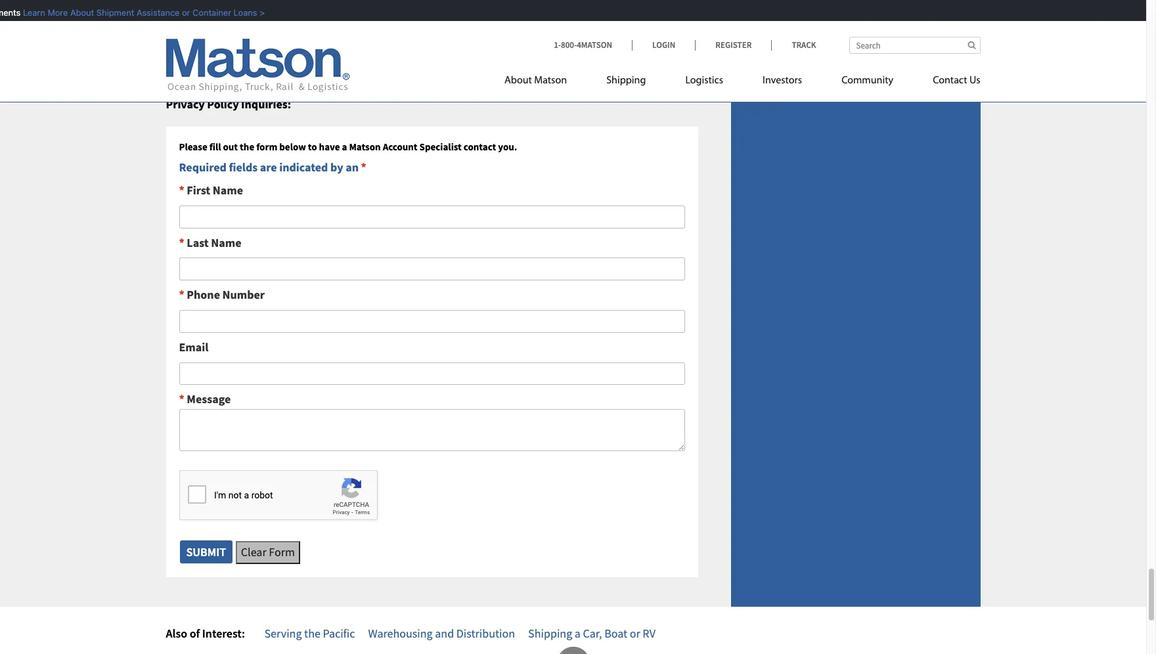 Task type: locate. For each thing, give the bounding box(es) containing it.
1 horizontal spatial privacy
[[362, 26, 398, 42]]

a
[[179, 45, 185, 60], [342, 141, 347, 153], [575, 627, 581, 642]]

information,
[[539, 45, 601, 60]]

search image
[[968, 41, 976, 49]]

1 horizontal spatial shipping
[[607, 76, 646, 86]]

by inside 'if you have any questions regarding our privacy policy, need to access the policy in an alternative format due to a disability, or if you would like to access, update, or delete your personal information, please email us at general_info@matson.com , contact us by telephone at 1-800-4-matson , or complete the web form below.'
[[358, 64, 370, 79]]

2 vertical spatial a
[[575, 627, 581, 642]]

>
[[255, 7, 261, 18]]

0 horizontal spatial by
[[331, 160, 343, 175]]

section
[[715, 0, 997, 608]]

1-
[[554, 39, 561, 51], [437, 64, 447, 79]]

have up disability,
[[196, 26, 219, 42]]

1 vertical spatial a
[[342, 141, 347, 153]]

1 vertical spatial name
[[211, 235, 241, 250]]

* right indicated
[[361, 160, 367, 175]]

1 horizontal spatial a
[[342, 141, 347, 153]]

shipping up "backtop" image
[[528, 627, 573, 642]]

specialist
[[420, 141, 462, 153]]

1 vertical spatial have
[[319, 141, 340, 153]]

0 vertical spatial contact
[[305, 64, 342, 79]]

1 vertical spatial 1-
[[437, 64, 447, 79]]

disability,
[[187, 45, 235, 60]]

or left container
[[178, 7, 186, 18]]

* left phone
[[179, 287, 184, 302]]

or left rv
[[630, 627, 641, 642]]

backtop image
[[557, 647, 590, 655]]

* left last
[[179, 235, 184, 250]]

1 vertical spatial matson
[[349, 141, 381, 153]]

None search field
[[849, 37, 981, 54]]

1 , from the left
[[299, 64, 302, 79]]

privacy left the policy
[[166, 96, 205, 111]]

complete
[[538, 64, 584, 79]]

would
[[279, 45, 310, 60]]

1 horizontal spatial ,
[[520, 64, 522, 79]]

us
[[668, 45, 679, 60], [344, 64, 355, 79]]

1 horizontal spatial contact
[[464, 141, 496, 153]]

phone
[[187, 287, 220, 302]]

serving the pacific link
[[265, 627, 355, 642]]

about matson
[[505, 76, 567, 86]]

you right if
[[175, 26, 193, 42]]

0 horizontal spatial have
[[196, 26, 219, 42]]

a inside please fill out the form below to have a matson account specialist contact you. required fields are indicated by an *
[[342, 141, 347, 153]]

0 horizontal spatial ,
[[299, 64, 302, 79]]

0 horizontal spatial an
[[346, 160, 359, 175]]

* left message
[[179, 392, 184, 407]]

serving
[[265, 627, 302, 642]]

contact down like at left top
[[305, 64, 342, 79]]

access
[[474, 26, 506, 42]]

a right below
[[342, 141, 347, 153]]

us down access,
[[344, 64, 355, 79]]

policy,
[[400, 26, 432, 42]]

1 vertical spatial 800-
[[447, 64, 468, 79]]

1 vertical spatial you
[[259, 45, 277, 60]]

1 horizontal spatial have
[[319, 141, 340, 153]]

form up are
[[256, 141, 278, 153]]

track
[[792, 39, 817, 51]]

800- inside 'if you have any questions regarding our privacy policy, need to access the policy in an alternative format due to a disability, or if you would like to access, update, or delete your personal information, please email us at general_info@matson.com , contact us by telephone at 1-800-4-matson , or complete the web form below.'
[[447, 64, 468, 79]]

investors link
[[743, 69, 822, 96]]

community link
[[822, 69, 914, 96]]

1 horizontal spatial at
[[681, 45, 691, 60]]

* last name
[[179, 235, 241, 250]]

1 horizontal spatial by
[[358, 64, 370, 79]]

about
[[66, 7, 90, 18], [505, 76, 532, 86]]

1 horizontal spatial about
[[505, 76, 532, 86]]

contact us
[[933, 76, 981, 86]]

first
[[187, 183, 210, 198]]

below
[[279, 141, 306, 153]]

0 horizontal spatial privacy
[[166, 96, 205, 111]]

indicated
[[279, 160, 328, 175]]

out
[[223, 141, 238, 153]]

the left pacific
[[304, 627, 321, 642]]

0 vertical spatial have
[[196, 26, 219, 42]]

1- up the complete at top
[[554, 39, 561, 51]]

about right more
[[66, 7, 90, 18]]

to inside please fill out the form below to have a matson account specialist contact you. required fields are indicated by an *
[[308, 141, 317, 153]]

0 vertical spatial shipping
[[607, 76, 646, 86]]

blue matson logo with ocean, shipping, truck, rail and logistics written beneath it. image
[[166, 39, 350, 93]]

0 horizontal spatial 800-
[[447, 64, 468, 79]]

us
[[970, 76, 981, 86]]

0 vertical spatial form
[[628, 64, 652, 79]]

by right indicated
[[331, 160, 343, 175]]

web
[[605, 64, 626, 79]]

name right last
[[211, 235, 241, 250]]

2 , from the left
[[520, 64, 522, 79]]

1 horizontal spatial matson
[[534, 76, 567, 86]]

contact left you.
[[464, 141, 496, 153]]

1 vertical spatial contact
[[464, 141, 496, 153]]

0 horizontal spatial about
[[66, 7, 90, 18]]

to right below
[[308, 141, 317, 153]]

0 vertical spatial by
[[358, 64, 370, 79]]

0 horizontal spatial 1-
[[437, 64, 447, 79]]

1 horizontal spatial 800-
[[561, 39, 577, 51]]

1 vertical spatial at
[[425, 64, 435, 79]]

the right out
[[240, 141, 254, 153]]

0 horizontal spatial a
[[179, 45, 185, 60]]

0 horizontal spatial at
[[425, 64, 435, 79]]

0 horizontal spatial contact
[[305, 64, 342, 79]]

1 horizontal spatial you
[[259, 45, 277, 60]]

None button
[[179, 540, 233, 565]]

0 vertical spatial matson
[[534, 76, 567, 86]]

account
[[383, 141, 418, 153]]

0 vertical spatial name
[[213, 183, 243, 198]]

1 horizontal spatial form
[[628, 64, 652, 79]]

in
[[560, 26, 569, 42]]

* for first name
[[179, 183, 184, 198]]

0 vertical spatial an
[[571, 26, 584, 42]]

matson
[[534, 76, 567, 86], [349, 141, 381, 153]]

at down due
[[681, 45, 691, 60]]

us
[[227, 1, 244, 19]]

have
[[196, 26, 219, 42], [319, 141, 340, 153]]

0 horizontal spatial shipping
[[528, 627, 573, 642]]

interest:
[[202, 627, 245, 642]]

, down personal
[[520, 64, 522, 79]]

*
[[361, 160, 367, 175], [179, 183, 184, 198], [179, 235, 184, 250], [179, 287, 184, 302], [179, 392, 184, 407]]

* phone number
[[179, 287, 265, 302]]

have up indicated
[[319, 141, 340, 153]]

0 vertical spatial about
[[66, 7, 90, 18]]

access,
[[345, 45, 380, 60]]

at right the 'telephone' on the left top of page
[[425, 64, 435, 79]]

0 horizontal spatial you
[[175, 26, 193, 42]]

you right if at top left
[[259, 45, 277, 60]]

0 horizontal spatial us
[[344, 64, 355, 79]]

policy
[[207, 96, 239, 111]]

general_info@matson.com link
[[166, 64, 299, 79]]

our
[[342, 26, 359, 42]]

matson inside top menu navigation
[[534, 76, 567, 86]]

1 horizontal spatial us
[[668, 45, 679, 60]]

a left disability,
[[179, 45, 185, 60]]

1- inside 'if you have any questions regarding our privacy policy, need to access the policy in an alternative format due to a disability, or if you would like to access, update, or delete your personal information, please email us at general_info@matson.com , contact us by telephone at 1-800-4-matson , or complete the web form below.'
[[437, 64, 447, 79]]

1 vertical spatial form
[[256, 141, 278, 153]]

0 horizontal spatial form
[[256, 141, 278, 153]]

form down email
[[628, 64, 652, 79]]

need
[[435, 26, 459, 42]]

form inside please fill out the form below to have a matson account specialist contact you. required fields are indicated by an *
[[256, 141, 278, 153]]

0 vertical spatial a
[[179, 45, 185, 60]]

privacy up access,
[[362, 26, 398, 42]]

Email text field
[[179, 362, 685, 385]]

register link
[[695, 39, 772, 51]]

0 vertical spatial 1-
[[554, 39, 561, 51]]

* left first
[[179, 183, 184, 198]]

the up personal
[[509, 26, 525, 42]]

the
[[509, 26, 525, 42], [586, 64, 603, 79], [240, 141, 254, 153], [304, 627, 321, 642]]

0 vertical spatial us
[[668, 45, 679, 60]]

about inside top menu navigation
[[505, 76, 532, 86]]

car,
[[583, 627, 602, 642]]

if
[[166, 26, 173, 42]]

matson down 'information,' on the top
[[534, 76, 567, 86]]

by inside please fill out the form below to have a matson account specialist contact you. required fields are indicated by an *
[[331, 160, 343, 175]]

form inside 'if you have any questions regarding our privacy policy, need to access the policy in an alternative format due to a disability, or if you would like to access, update, or delete your personal information, please email us at general_info@matson.com , contact us by telephone at 1-800-4-matson , or complete the web form below.'
[[628, 64, 652, 79]]

None text field
[[179, 206, 685, 228]]

* inside please fill out the form below to have a matson account specialist contact you. required fields are indicated by an *
[[361, 160, 367, 175]]

1 vertical spatial privacy
[[166, 96, 205, 111]]

an right in
[[571, 26, 584, 42]]

alternative
[[586, 26, 640, 42]]

please fill out the form below to have a matson account specialist contact you. required fields are indicated by an *
[[179, 141, 517, 175]]

contact
[[166, 1, 224, 19]]

a left car,
[[575, 627, 581, 642]]

policy
[[527, 26, 557, 42]]

2 horizontal spatial a
[[575, 627, 581, 642]]

contact
[[933, 76, 968, 86]]

about down personal
[[505, 76, 532, 86]]

an inside 'if you have any questions regarding our privacy policy, need to access the policy in an alternative format due to a disability, or if you would like to access, update, or delete your personal information, please email us at general_info@matson.com , contact us by telephone at 1-800-4-matson , or complete the web form below.'
[[571, 26, 584, 42]]

shipping inside top menu navigation
[[607, 76, 646, 86]]

1 horizontal spatial 1-
[[554, 39, 561, 51]]

, down would
[[299, 64, 302, 79]]

contact inside 'if you have any questions regarding our privacy policy, need to access the policy in an alternative format due to a disability, or if you would like to access, update, or delete your personal information, please email us at general_info@matson.com , contact us by telephone at 1-800-4-matson , or complete the web form below.'
[[305, 64, 342, 79]]

0 vertical spatial at
[[681, 45, 691, 60]]

1- down delete
[[437, 64, 447, 79]]

an right indicated
[[346, 160, 359, 175]]

privacy
[[362, 26, 398, 42], [166, 96, 205, 111]]

None reset field
[[236, 542, 300, 565]]

1 vertical spatial about
[[505, 76, 532, 86]]

4matson
[[577, 39, 612, 51]]

name down fields in the left top of the page
[[213, 183, 243, 198]]

1 vertical spatial by
[[331, 160, 343, 175]]

any
[[222, 26, 240, 42]]

privacy inside 'if you have any questions regarding our privacy policy, need to access the policy in an alternative format due to a disability, or if you would like to access, update, or delete your personal information, please email us at general_info@matson.com , contact us by telephone at 1-800-4-matson , or complete the web form below.'
[[362, 26, 398, 42]]

* for message
[[179, 392, 184, 407]]

1 vertical spatial shipping
[[528, 627, 573, 642]]

shipping down please
[[607, 76, 646, 86]]

us up "below."
[[668, 45, 679, 60]]

matson left account
[[349, 141, 381, 153]]

your
[[469, 45, 491, 60]]

None text field
[[179, 258, 685, 281], [179, 310, 685, 333], [179, 409, 685, 451], [179, 258, 685, 281], [179, 310, 685, 333], [179, 409, 685, 451]]

,
[[299, 64, 302, 79], [520, 64, 522, 79]]

by down access,
[[358, 64, 370, 79]]

due
[[678, 26, 697, 42]]

* for last name
[[179, 235, 184, 250]]

0 vertical spatial privacy
[[362, 26, 398, 42]]

1 horizontal spatial an
[[571, 26, 584, 42]]

0 horizontal spatial matson
[[349, 141, 381, 153]]

to
[[462, 26, 472, 42], [166, 45, 176, 60], [332, 45, 343, 60], [308, 141, 317, 153]]

1 vertical spatial an
[[346, 160, 359, 175]]



Task type: describe. For each thing, give the bounding box(es) containing it.
email
[[638, 45, 665, 60]]

the inside please fill out the form below to have a matson account specialist contact you. required fields are indicated by an *
[[240, 141, 254, 153]]

to right like at left top
[[332, 45, 343, 60]]

warehousing
[[368, 627, 433, 642]]

below.
[[654, 64, 687, 79]]

email
[[179, 340, 209, 355]]

warehousing and distribution
[[368, 627, 515, 642]]

investors
[[763, 76, 802, 86]]

a inside 'if you have any questions regarding our privacy policy, need to access the policy in an alternative format due to a disability, or if you would like to access, update, or delete your personal information, please email us at general_info@matson.com , contact us by telephone at 1-800-4-matson , or complete the web form below.'
[[179, 45, 185, 60]]

learn more about shipment assistance or container loans > link
[[19, 7, 261, 18]]

community
[[842, 76, 894, 86]]

track link
[[772, 39, 817, 51]]

1-800-4matson
[[554, 39, 612, 51]]

1 vertical spatial us
[[344, 64, 355, 79]]

have inside 'if you have any questions regarding our privacy policy, need to access the policy in an alternative format due to a disability, or if you would like to access, update, or delete your personal information, please email us at general_info@matson.com , contact us by telephone at 1-800-4-matson , or complete the web form below.'
[[196, 26, 219, 42]]

boat
[[605, 627, 628, 642]]

0 vertical spatial you
[[175, 26, 193, 42]]

last
[[187, 235, 209, 250]]

* for phone number
[[179, 287, 184, 302]]

* first name
[[179, 183, 243, 198]]

contact inside please fill out the form below to have a matson account specialist contact you. required fields are indicated by an *
[[464, 141, 496, 153]]

or down personal
[[525, 64, 535, 79]]

regarding
[[293, 26, 340, 42]]

top menu navigation
[[505, 69, 981, 96]]

privacy policy inquiries:
[[166, 96, 291, 111]]

questions
[[242, 26, 290, 42]]

shipping a car, boat or rv link
[[528, 627, 656, 642]]

please
[[179, 141, 207, 153]]

name for * last name
[[211, 235, 241, 250]]

an inside please fill out the form below to have a matson account specialist contact you. required fields are indicated by an *
[[346, 160, 359, 175]]

also
[[166, 627, 187, 642]]

or left if at top left
[[237, 45, 248, 60]]

about matson link
[[505, 69, 587, 96]]

fields
[[229, 160, 258, 175]]

delete
[[436, 45, 467, 60]]

more
[[43, 7, 64, 18]]

0 vertical spatial 800-
[[561, 39, 577, 51]]

shipping a car, boat or rv
[[528, 627, 656, 642]]

pacific
[[323, 627, 355, 642]]

learn
[[19, 7, 41, 18]]

update,
[[382, 45, 420, 60]]

telephone
[[372, 64, 422, 79]]

the left web
[[586, 64, 603, 79]]

required
[[179, 160, 227, 175]]

* message
[[179, 392, 231, 407]]

contact us link
[[914, 69, 981, 96]]

message
[[187, 392, 231, 407]]

distribution
[[457, 627, 515, 642]]

loans
[[230, 7, 253, 18]]

logistics
[[686, 76, 724, 86]]

matson inside please fill out the form below to have a matson account specialist contact you. required fields are indicated by an *
[[349, 141, 381, 153]]

general_info@matson.com
[[166, 64, 299, 79]]

and
[[435, 627, 454, 642]]

personal
[[494, 45, 537, 60]]

to down if
[[166, 45, 176, 60]]

if you have any questions regarding our privacy policy, need to access the policy in an alternative format due to a disability, or if you would like to access, update, or delete your personal information, please email us at general_info@matson.com , contact us by telephone at 1-800-4-matson , or complete the web form below.
[[166, 26, 697, 79]]

matson
[[477, 64, 520, 79]]

like
[[313, 45, 330, 60]]

contact us
[[166, 1, 244, 19]]

also of interest:
[[166, 627, 245, 642]]

4-
[[468, 64, 477, 79]]

1-800-4-matson link
[[437, 64, 520, 79]]

assistance
[[132, 7, 176, 18]]

or down policy,
[[423, 45, 433, 60]]

login
[[653, 39, 676, 51]]

if
[[250, 45, 256, 60]]

learn more about shipment assistance or container loans >
[[19, 7, 261, 18]]

fill
[[209, 141, 221, 153]]

shipment
[[92, 7, 130, 18]]

inquiries:
[[241, 96, 291, 111]]

are
[[260, 160, 277, 175]]

shipping for shipping
[[607, 76, 646, 86]]

Search search field
[[849, 37, 981, 54]]

logistics link
[[666, 69, 743, 96]]

to right the need
[[462, 26, 472, 42]]

container
[[188, 7, 227, 18]]

of
[[190, 627, 200, 642]]

rv
[[643, 627, 656, 642]]

have inside please fill out the form below to have a matson account specialist contact you. required fields are indicated by an *
[[319, 141, 340, 153]]

warehousing and distribution link
[[368, 627, 515, 642]]

number
[[222, 287, 265, 302]]

shipping for shipping a car, boat or rv
[[528, 627, 573, 642]]

please
[[603, 45, 635, 60]]

you.
[[498, 141, 517, 153]]

1-800-4matson link
[[554, 39, 632, 51]]

register
[[716, 39, 752, 51]]

name for * first name
[[213, 183, 243, 198]]

shipping link
[[587, 69, 666, 96]]

format
[[642, 26, 675, 42]]



Task type: vqa. For each thing, say whether or not it's contained in the screenshot.
UP
no



